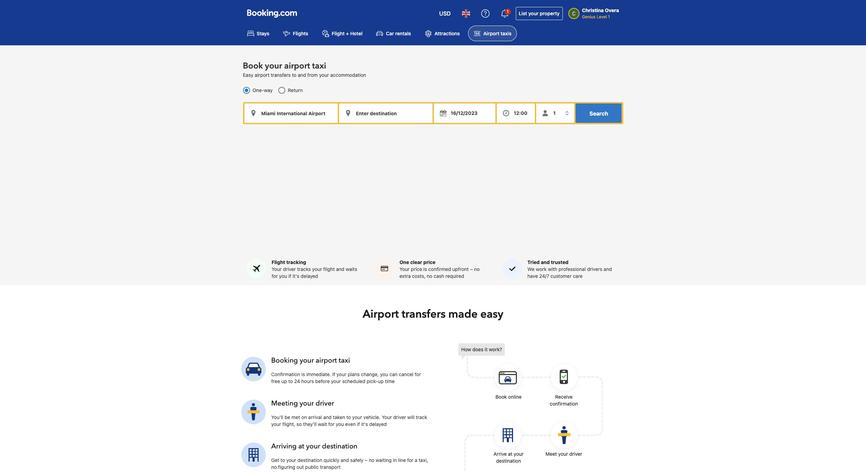 Task type: describe. For each thing, give the bounding box(es) containing it.
costs,
[[412, 273, 426, 279]]

customer
[[551, 273, 572, 279]]

meeting your driver
[[271, 399, 334, 408]]

flight for flight tracking your driver tracks your flight and waits for you if it's delayed
[[272, 259, 285, 265]]

you'll
[[271, 414, 284, 420]]

professional
[[559, 266, 586, 272]]

book for online
[[496, 394, 507, 400]]

list your property link
[[516, 7, 563, 20]]

with
[[548, 266, 558, 272]]

booking airport taxi image for meeting your driver
[[241, 400, 266, 424]]

confirmation
[[550, 401, 578, 407]]

booking airport taxi image for booking your airport taxi
[[241, 357, 266, 381]]

1 vertical spatial price
[[411, 266, 422, 272]]

your inside list your property link
[[529, 10, 539, 16]]

trusted
[[551, 259, 569, 265]]

one-
[[253, 87, 264, 93]]

driver inside flight tracking your driver tracks your flight and waits for you if it's delayed
[[283, 266, 296, 272]]

flight + hotel link
[[317, 26, 368, 41]]

out
[[297, 464, 304, 470]]

one
[[400, 259, 409, 265]]

and inside book your airport taxi easy airport transfers to and from your accommodation
[[298, 72, 306, 78]]

book online
[[496, 394, 522, 400]]

be
[[285, 414, 290, 420]]

taxi for booking
[[339, 356, 350, 365]]

can
[[390, 371, 398, 377]]

your up immediate.
[[300, 356, 314, 365]]

1 inside christina overa genius level 1
[[609, 14, 611, 19]]

overa
[[606, 7, 620, 13]]

tried
[[528, 259, 540, 265]]

is inside one clear price your price is confirmed upfront – no extra costs, no cash required
[[424, 266, 427, 272]]

destination for arrive at your destination
[[497, 458, 521, 464]]

booking your airport taxi
[[271, 356, 350, 365]]

hotel
[[351, 31, 363, 36]]

flights
[[293, 31, 309, 36]]

free
[[271, 378, 280, 384]]

clear
[[411, 259, 423, 265]]

track
[[416, 414, 428, 420]]

have
[[528, 273, 538, 279]]

way
[[264, 87, 273, 93]]

destination for get to your destination quickly and safely – no waiting in line for a taxi, no figuring out public transport
[[298, 457, 323, 463]]

christina
[[583, 7, 604, 13]]

drivers
[[588, 266, 603, 272]]

your right if
[[337, 371, 347, 377]]

driver right meet
[[570, 451, 583, 457]]

flight,
[[283, 421, 295, 427]]

cash
[[434, 273, 445, 279]]

waits
[[346, 266, 358, 272]]

for inside flight tracking your driver tracks your flight and waits for you if it's delayed
[[272, 273, 278, 279]]

destination for arriving at your destination
[[322, 442, 358, 451]]

16/12/2023 button
[[434, 104, 496, 123]]

you inside flight tracking your driver tracks your flight and waits for you if it's delayed
[[279, 273, 287, 279]]

your up on
[[300, 399, 314, 408]]

accommodation
[[331, 72, 366, 78]]

quickly
[[324, 457, 340, 463]]

tracking
[[287, 259, 306, 265]]

your inside you'll be met on arrival and taken to your vehicle. your driver will track your flight, so they'll wait for you even if it's delayed
[[382, 414, 392, 420]]

tried and trusted we work with professional drivers and have 24/7 customer care
[[528, 259, 613, 279]]

return
[[288, 87, 303, 93]]

list your property
[[519, 10, 560, 16]]

a
[[415, 457, 418, 463]]

search button
[[576, 104, 622, 123]]

rentals
[[396, 31, 411, 36]]

meet
[[546, 451, 557, 457]]

attractions
[[435, 31, 460, 36]]

airport taxis
[[484, 31, 512, 36]]

your right 'from'
[[319, 72, 329, 78]]

flight for flight + hotel
[[332, 31, 345, 36]]

get to your destination quickly and safely – no waiting in line for a taxi, no figuring out public transport
[[271, 457, 428, 470]]

delayed inside you'll be met on arrival and taken to your vehicle. your driver will track your flight, so they'll wait for you even if it's delayed
[[370, 421, 387, 427]]

they'll
[[303, 421, 317, 427]]

and right drivers
[[604, 266, 613, 272]]

airport transfers made easy
[[363, 307, 504, 322]]

and inside get to your destination quickly and safely – no waiting in line for a taxi, no figuring out public transport
[[341, 457, 349, 463]]

to inside you'll be met on arrival and taken to your vehicle. your driver will track your flight, so they'll wait for you even if it's delayed
[[347, 414, 351, 420]]

car rentals
[[386, 31, 411, 36]]

one clear price your price is confirmed upfront – no extra costs, no cash required
[[400, 259, 480, 279]]

usd
[[440, 10, 451, 17]]

it's inside flight tracking your driver tracks your flight and waits for you if it's delayed
[[293, 273, 300, 279]]

meet your driver
[[546, 451, 583, 457]]

in
[[393, 457, 397, 463]]

your up even
[[353, 414, 362, 420]]

book your airport taxi easy airport transfers to and from your accommodation
[[243, 60, 366, 78]]

made
[[449, 307, 478, 322]]

1 inside button
[[507, 9, 509, 14]]

taxi,
[[419, 457, 428, 463]]

book for your
[[243, 60, 263, 72]]

your inside get to your destination quickly and safely – no waiting in line for a taxi, no figuring out public transport
[[287, 457, 296, 463]]

for inside get to your destination quickly and safely – no waiting in line for a taxi, no figuring out public transport
[[408, 457, 414, 463]]

your up "way"
[[265, 60, 282, 72]]

arriving at your destination
[[271, 442, 358, 451]]

booking airport taxi image for arriving at your destination
[[241, 443, 266, 467]]

stays link
[[242, 26, 275, 41]]

– inside get to your destination quickly and safely – no waiting in line for a taxi, no figuring out public transport
[[365, 457, 368, 463]]

change,
[[361, 371, 379, 377]]

your inside flight tracking your driver tracks your flight and waits for you if it's delayed
[[312, 266, 322, 272]]

1 vertical spatial airport
[[255, 72, 270, 78]]

tracks
[[297, 266, 311, 272]]

car
[[386, 31, 394, 36]]

airport taxis link
[[469, 26, 518, 41]]

taxis
[[501, 31, 512, 36]]

+
[[346, 31, 349, 36]]

is inside confirmation is immediate. if your plans change, you can cancel for free up to 24 hours before your scheduled pick-up time
[[302, 371, 305, 377]]

and up work
[[541, 259, 550, 265]]

2 up from the left
[[378, 378, 384, 384]]

your down if
[[331, 378, 341, 384]]

no right upfront
[[475, 266, 480, 272]]

we
[[528, 266, 535, 272]]

pick-
[[367, 378, 378, 384]]

arrive
[[494, 451, 507, 457]]

work?
[[489, 347, 503, 352]]

your inside arrive at your destination
[[514, 451, 524, 457]]

12:00 button
[[497, 104, 535, 123]]

airport for airport taxis
[[484, 31, 500, 36]]



Task type: vqa. For each thing, say whether or not it's contained in the screenshot.
Round within the New York, United States of America Flights from Los Angeles International Airport Nov 22 - Nov 29 · Round trip
no



Task type: locate. For each thing, give the bounding box(es) containing it.
24
[[294, 378, 300, 384]]

transfers inside book your airport taxi easy airport transfers to and from your accommodation
[[271, 72, 291, 78]]

scheduled
[[342, 378, 366, 384]]

your left tracks
[[272, 266, 282, 272]]

your right meet
[[559, 451, 569, 457]]

2 horizontal spatial your
[[400, 266, 410, 272]]

driver inside you'll be met on arrival and taken to your vehicle. your driver will track your flight, so they'll wait for you even if it's delayed
[[394, 414, 406, 420]]

it's inside you'll be met on arrival and taken to your vehicle. your driver will track your flight, so they'll wait for you even if it's delayed
[[362, 421, 368, 427]]

0 horizontal spatial is
[[302, 371, 305, 377]]

2 horizontal spatial you
[[380, 371, 389, 377]]

0 vertical spatial if
[[289, 273, 292, 279]]

1 down overa on the top
[[609, 14, 611, 19]]

your right 'list'
[[529, 10, 539, 16]]

taxi
[[312, 60, 327, 72], [339, 356, 350, 365]]

no down get
[[271, 464, 277, 470]]

and inside flight tracking your driver tracks your flight and waits for you if it's delayed
[[336, 266, 345, 272]]

even
[[345, 421, 356, 427]]

– right safely
[[365, 457, 368, 463]]

destination
[[322, 442, 358, 451], [298, 457, 323, 463], [497, 458, 521, 464]]

0 horizontal spatial if
[[289, 273, 292, 279]]

attractions link
[[420, 26, 466, 41]]

transport
[[320, 464, 341, 470]]

flight tracking your driver tracks your flight and waits for you if it's delayed
[[272, 259, 358, 279]]

online
[[509, 394, 522, 400]]

0 horizontal spatial up
[[282, 378, 287, 384]]

0 horizontal spatial airport
[[255, 72, 270, 78]]

0 horizontal spatial –
[[365, 457, 368, 463]]

taken
[[333, 414, 345, 420]]

your down "one" at the bottom of page
[[400, 266, 410, 272]]

2 horizontal spatial airport
[[316, 356, 337, 365]]

1 vertical spatial if
[[357, 421, 360, 427]]

1 horizontal spatial if
[[357, 421, 360, 427]]

1
[[507, 9, 509, 14], [609, 14, 611, 19]]

your
[[529, 10, 539, 16], [265, 60, 282, 72], [319, 72, 329, 78], [312, 266, 322, 272], [300, 356, 314, 365], [337, 371, 347, 377], [331, 378, 341, 384], [300, 399, 314, 408], [353, 414, 362, 420], [271, 421, 281, 427], [306, 442, 321, 451], [514, 451, 524, 457], [559, 451, 569, 457], [287, 457, 296, 463]]

book left online on the right bottom
[[496, 394, 507, 400]]

0 vertical spatial book
[[243, 60, 263, 72]]

it's down "vehicle."
[[362, 421, 368, 427]]

arrival
[[309, 414, 322, 420]]

flight + hotel
[[332, 31, 363, 36]]

1 vertical spatial it's
[[362, 421, 368, 427]]

car rentals link
[[371, 26, 417, 41]]

0 vertical spatial delayed
[[301, 273, 318, 279]]

if down tracking
[[289, 273, 292, 279]]

flight inside flight tracking your driver tracks your flight and waits for you if it's delayed
[[272, 259, 285, 265]]

required
[[446, 273, 465, 279]]

your up public
[[306, 442, 321, 451]]

arrive at your destination
[[494, 451, 524, 464]]

– right upfront
[[470, 266, 473, 272]]

Enter pick-up location text field
[[244, 104, 338, 123]]

0 horizontal spatial you
[[279, 273, 287, 279]]

airport for booking
[[316, 356, 337, 365]]

0 horizontal spatial book
[[243, 60, 263, 72]]

delayed down "vehicle."
[[370, 421, 387, 427]]

destination down arrive
[[497, 458, 521, 464]]

and left safely
[[341, 457, 349, 463]]

flight left tracking
[[272, 259, 285, 265]]

your inside one clear price your price is confirmed upfront – no extra costs, no cash required
[[400, 266, 410, 272]]

taxi up 'from'
[[312, 60, 327, 72]]

0 horizontal spatial flight
[[272, 259, 285, 265]]

airport for book
[[284, 60, 310, 72]]

search
[[590, 110, 609, 117]]

is up costs,
[[424, 266, 427, 272]]

airport for airport transfers made easy
[[363, 307, 399, 322]]

price down "clear"
[[411, 266, 422, 272]]

up left "time"
[[378, 378, 384, 384]]

0 horizontal spatial price
[[411, 266, 422, 272]]

book up the easy
[[243, 60, 263, 72]]

waiting
[[376, 457, 392, 463]]

1 horizontal spatial up
[[378, 378, 384, 384]]

destination up quickly
[[322, 442, 358, 451]]

1 horizontal spatial it's
[[362, 421, 368, 427]]

it
[[485, 347, 488, 352]]

0 vertical spatial flight
[[332, 31, 345, 36]]

safely
[[351, 457, 364, 463]]

delayed inside flight tracking your driver tracks your flight and waits for you if it's delayed
[[301, 273, 318, 279]]

is
[[424, 266, 427, 272], [302, 371, 305, 377]]

1 vertical spatial taxi
[[339, 356, 350, 365]]

16/12/2023
[[451, 110, 478, 116]]

from
[[308, 72, 318, 78]]

flights link
[[278, 26, 314, 41]]

you down "taken" at the bottom
[[336, 421, 344, 427]]

airport right the easy
[[255, 72, 270, 78]]

1 horizontal spatial delayed
[[370, 421, 387, 427]]

and left 'from'
[[298, 72, 306, 78]]

so
[[297, 421, 302, 427]]

0 vertical spatial taxi
[[312, 60, 327, 72]]

1 horizontal spatial your
[[382, 414, 392, 420]]

0 horizontal spatial transfers
[[271, 72, 291, 78]]

it's down tracks
[[293, 273, 300, 279]]

24/7
[[540, 273, 550, 279]]

property
[[540, 10, 560, 16]]

price
[[424, 259, 436, 265], [411, 266, 422, 272]]

how
[[462, 347, 472, 352]]

2 vertical spatial you
[[336, 421, 344, 427]]

flight
[[324, 266, 335, 272]]

to up even
[[347, 414, 351, 420]]

driver left will
[[394, 414, 406, 420]]

1 vertical spatial flight
[[272, 259, 285, 265]]

if inside flight tracking your driver tracks your flight and waits for you if it's delayed
[[289, 273, 292, 279]]

you'll be met on arrival and taken to your vehicle. your driver will track your flight, so they'll wait for you even if it's delayed
[[271, 414, 428, 427]]

is up hours
[[302, 371, 305, 377]]

at
[[299, 442, 305, 451], [509, 451, 513, 457]]

before
[[316, 378, 330, 384]]

you down tracking
[[279, 273, 287, 279]]

– inside one clear price your price is confirmed upfront – no extra costs, no cash required
[[470, 266, 473, 272]]

1 horizontal spatial taxi
[[339, 356, 350, 365]]

taxi for book
[[312, 60, 327, 72]]

you
[[279, 273, 287, 279], [380, 371, 389, 377], [336, 421, 344, 427]]

1 horizontal spatial you
[[336, 421, 344, 427]]

and
[[298, 72, 306, 78], [541, 259, 550, 265], [336, 266, 345, 272], [604, 266, 613, 272], [324, 414, 332, 420], [341, 457, 349, 463]]

to left 24
[[289, 378, 293, 384]]

airport up if
[[316, 356, 337, 365]]

your up figuring
[[287, 457, 296, 463]]

0 horizontal spatial delayed
[[301, 273, 318, 279]]

1 vertical spatial –
[[365, 457, 368, 463]]

flight left "+"
[[332, 31, 345, 36]]

genius
[[583, 14, 596, 19]]

0 vertical spatial it's
[[293, 273, 300, 279]]

for inside you'll be met on arrival and taken to your vehicle. your driver will track your flight, so they'll wait for you even if it's delayed
[[329, 421, 335, 427]]

at for arrive
[[509, 451, 513, 457]]

usd button
[[435, 5, 455, 22]]

christina overa genius level 1
[[583, 7, 620, 19]]

driver up arrival
[[316, 399, 334, 408]]

1 vertical spatial delayed
[[370, 421, 387, 427]]

stays
[[257, 31, 270, 36]]

0 vertical spatial price
[[424, 259, 436, 265]]

and up wait
[[324, 414, 332, 420]]

if inside you'll be met on arrival and taken to your vehicle. your driver will track your flight, so they'll wait for you even if it's delayed
[[357, 421, 360, 427]]

and inside you'll be met on arrival and taken to your vehicle. your driver will track your flight, so they'll wait for you even if it's delayed
[[324, 414, 332, 420]]

price up the confirmed
[[424, 259, 436, 265]]

0 horizontal spatial airport
[[363, 307, 399, 322]]

you inside you'll be met on arrival and taken to your vehicle. your driver will track your flight, so they'll wait for you even if it's delayed
[[336, 421, 344, 427]]

upfront
[[453, 266, 469, 272]]

12:00
[[514, 110, 528, 116]]

how does it work?
[[462, 347, 503, 352]]

1 vertical spatial you
[[380, 371, 389, 377]]

to inside confirmation is immediate. if your plans change, you can cancel for free up to 24 hours before your scheduled pick-up time
[[289, 378, 293, 384]]

confirmed
[[429, 266, 451, 272]]

work
[[536, 266, 547, 272]]

0 vertical spatial –
[[470, 266, 473, 272]]

destination inside get to your destination quickly and safely – no waiting in line for a taxi, no figuring out public transport
[[298, 457, 323, 463]]

1 left 'list'
[[507, 9, 509, 14]]

1 horizontal spatial book
[[496, 394, 507, 400]]

at for arriving
[[299, 442, 305, 451]]

to inside book your airport taxi easy airport transfers to and from your accommodation
[[292, 72, 297, 78]]

receive confirmation
[[550, 394, 578, 407]]

no left waiting
[[369, 457, 375, 463]]

to up return in the left of the page
[[292, 72, 297, 78]]

1 horizontal spatial is
[[424, 266, 427, 272]]

0 vertical spatial transfers
[[271, 72, 291, 78]]

2 vertical spatial airport
[[316, 356, 337, 365]]

1 horizontal spatial –
[[470, 266, 473, 272]]

extra
[[400, 273, 411, 279]]

your right arrive
[[514, 451, 524, 457]]

destination up public
[[298, 457, 323, 463]]

if
[[333, 371, 336, 377]]

1 up from the left
[[282, 378, 287, 384]]

and right flight
[[336, 266, 345, 272]]

your down you'll
[[271, 421, 281, 427]]

up down confirmation
[[282, 378, 287, 384]]

will
[[408, 414, 415, 420]]

cancel
[[399, 371, 414, 377]]

1 horizontal spatial airport
[[284, 60, 310, 72]]

destination inside arrive at your destination
[[497, 458, 521, 464]]

your inside flight tracking your driver tracks your flight and waits for you if it's delayed
[[272, 266, 282, 272]]

1 vertical spatial book
[[496, 394, 507, 400]]

0 horizontal spatial your
[[272, 266, 282, 272]]

if right even
[[357, 421, 360, 427]]

taxi inside book your airport taxi easy airport transfers to and from your accommodation
[[312, 60, 327, 72]]

for inside confirmation is immediate. if your plans change, you can cancel for free up to 24 hours before your scheduled pick-up time
[[415, 371, 421, 377]]

public
[[305, 464, 319, 470]]

0 horizontal spatial at
[[299, 442, 305, 451]]

booking airport taxi image
[[459, 343, 604, 472], [241, 357, 266, 381], [241, 400, 266, 424], [241, 443, 266, 467]]

booking
[[271, 356, 298, 365]]

to inside get to your destination quickly and safely – no waiting in line for a taxi, no figuring out public transport
[[281, 457, 285, 463]]

1 horizontal spatial at
[[509, 451, 513, 457]]

confirmation
[[271, 371, 300, 377]]

0 horizontal spatial 1
[[507, 9, 509, 14]]

one-way
[[253, 87, 273, 93]]

1 vertical spatial is
[[302, 371, 305, 377]]

flight
[[332, 31, 345, 36], [272, 259, 285, 265]]

1 horizontal spatial price
[[424, 259, 436, 265]]

list
[[519, 10, 528, 16]]

0 vertical spatial airport
[[284, 60, 310, 72]]

to right get
[[281, 457, 285, 463]]

you up "time"
[[380, 371, 389, 377]]

up
[[282, 378, 287, 384], [378, 378, 384, 384]]

your left flight
[[312, 266, 322, 272]]

taxi up plans
[[339, 356, 350, 365]]

met
[[292, 414, 300, 420]]

1 horizontal spatial 1
[[609, 14, 611, 19]]

your right "vehicle."
[[382, 414, 392, 420]]

on
[[302, 414, 307, 420]]

wait
[[318, 421, 327, 427]]

at inside arrive at your destination
[[509, 451, 513, 457]]

1 vertical spatial airport
[[363, 307, 399, 322]]

1 vertical spatial transfers
[[402, 307, 446, 322]]

0 vertical spatial airport
[[484, 31, 500, 36]]

0 horizontal spatial it's
[[293, 273, 300, 279]]

time
[[385, 378, 395, 384]]

booking.com online hotel reservations image
[[247, 9, 297, 18]]

0 horizontal spatial taxi
[[312, 60, 327, 72]]

driver
[[283, 266, 296, 272], [316, 399, 334, 408], [394, 414, 406, 420], [570, 451, 583, 457]]

at right arriving
[[299, 442, 305, 451]]

plans
[[348, 371, 360, 377]]

figuring
[[278, 464, 296, 470]]

at right arrive
[[509, 451, 513, 457]]

easy
[[481, 307, 504, 322]]

receive
[[556, 394, 573, 400]]

meeting
[[271, 399, 298, 408]]

care
[[573, 273, 583, 279]]

Enter destination text field
[[339, 104, 433, 123]]

driver down tracking
[[283, 266, 296, 272]]

1 horizontal spatial airport
[[484, 31, 500, 36]]

0 vertical spatial you
[[279, 273, 287, 279]]

airport up 'from'
[[284, 60, 310, 72]]

0 vertical spatial is
[[424, 266, 427, 272]]

does
[[473, 347, 484, 352]]

you inside confirmation is immediate. if your plans change, you can cancel for free up to 24 hours before your scheduled pick-up time
[[380, 371, 389, 377]]

1 horizontal spatial flight
[[332, 31, 345, 36]]

delayed down tracks
[[301, 273, 318, 279]]

1 horizontal spatial transfers
[[402, 307, 446, 322]]

book inside book your airport taxi easy airport transfers to and from your accommodation
[[243, 60, 263, 72]]

no left cash
[[427, 273, 433, 279]]



